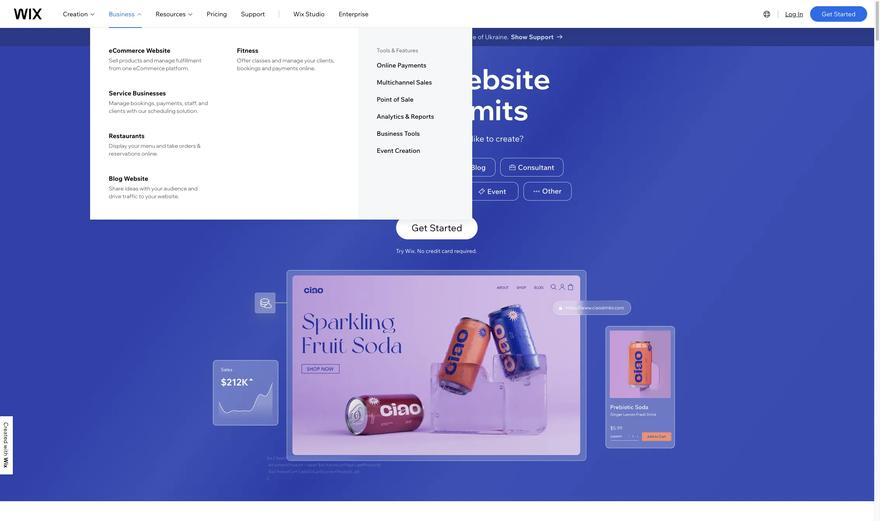 Task type: describe. For each thing, give the bounding box(es) containing it.
businesses
[[133, 89, 166, 97]]

& for tools
[[391, 47, 395, 54]]

your inside the fitness offer classes and manage your clients, bookings and payments online.
[[304, 57, 316, 64]]

let's make an impact together to stand with the people of ukraine.
[[318, 33, 509, 41]]

glass ns.png image
[[553, 301, 631, 315]]

analytics & reports link
[[377, 113, 454, 120]]

drive
[[109, 193, 121, 200]]

show
[[511, 33, 528, 41]]

take
[[167, 143, 178, 150]]

& for analytics
[[405, 113, 409, 120]]

fulfillment
[[176, 57, 202, 64]]

like
[[471, 134, 484, 144]]

and inside restaurants display your menu and take orders & reservations online.
[[156, 143, 166, 150]]

payments,
[[157, 100, 183, 107]]

get started button
[[396, 216, 478, 240]]

manage inside the fitness offer classes and manage your clients, bookings and payments online.
[[282, 57, 303, 64]]

show support
[[511, 33, 554, 41]]

an
[[350, 33, 357, 41]]

analytics
[[377, 113, 404, 120]]

show support link
[[511, 31, 570, 42]]

and down classes
[[262, 65, 271, 72]]

ideas
[[125, 185, 139, 192]]

together
[[380, 33, 405, 41]]

payments
[[398, 61, 427, 69]]

business tools link
[[377, 130, 454, 138]]

store
[[356, 163, 374, 172]]

point of sale
[[377, 96, 414, 103]]

to inside blog website share ideas with your audience and drive traffic to your website.
[[139, 193, 144, 200]]

display
[[109, 143, 127, 150]]

and inside blog website share ideas with your audience and drive traffic to your website.
[[188, 185, 198, 192]]

classes
[[252, 57, 271, 64]]

products
[[119, 57, 142, 64]]

online for online payments
[[377, 61, 396, 69]]

multichannel sales link
[[377, 78, 454, 86]]

language selector, english selected image
[[762, 9, 772, 18]]

get inside button
[[412, 222, 428, 234]]

your left website. at the top
[[145, 193, 157, 200]]

started inside button
[[430, 222, 462, 234]]

fitness
[[237, 47, 258, 54]]

support inside show support link
[[529, 33, 554, 41]]

reports
[[411, 113, 434, 120]]

online store button
[[313, 158, 385, 177]]

1 horizontal spatial tools
[[404, 130, 420, 138]]

analytics & reports
[[377, 113, 434, 120]]

fitness link
[[237, 47, 340, 54]]

tools & features
[[377, 47, 418, 54]]

features
[[396, 47, 418, 54]]

event creation
[[377, 147, 420, 155]]

& inside restaurants display your menu and take orders & reservations online.
[[197, 143, 201, 150]]

resources button
[[156, 9, 193, 18]]

get started link
[[810, 6, 867, 22]]

sell
[[109, 57, 118, 64]]

people
[[456, 33, 476, 41]]

what
[[349, 134, 370, 144]]

consultant button
[[500, 158, 563, 177]]

stand
[[414, 33, 430, 41]]

the
[[445, 33, 455, 41]]

blog for blog
[[471, 163, 486, 172]]

clients,
[[317, 57, 335, 64]]

consultant
[[518, 163, 554, 172]]

online store
[[333, 163, 374, 172]]

0 vertical spatial ecommerce
[[109, 47, 145, 54]]

with inside blog website share ideas with your audience and drive traffic to your website.
[[140, 185, 150, 192]]

1 horizontal spatial started
[[834, 10, 856, 18]]

other
[[542, 187, 562, 196]]

payments
[[272, 65, 298, 72]]

event button
[[466, 182, 518, 201]]

scheduling
[[148, 108, 176, 115]]

business button
[[109, 9, 142, 18]]

1 vertical spatial to
[[486, 134, 494, 144]]

business tools
[[377, 130, 420, 138]]

service for service business
[[325, 187, 350, 196]]

1 horizontal spatial to
[[406, 33, 412, 41]]

0 vertical spatial support
[[241, 10, 265, 18]]

wix.
[[405, 248, 416, 255]]

0 horizontal spatial website
[[399, 134, 429, 144]]

wix
[[293, 10, 304, 18]]

bookings,
[[131, 100, 155, 107]]

service businesses manage bookings, payments, staff, and clients with our scheduling solution.
[[109, 89, 208, 115]]

studio
[[306, 10, 325, 18]]

event for event
[[487, 187, 506, 196]]

0 vertical spatial get
[[822, 10, 833, 18]]

traffic
[[123, 193, 138, 200]]

solution.
[[177, 108, 198, 115]]

make
[[333, 33, 348, 41]]

required.
[[454, 248, 477, 255]]

1 vertical spatial ecommerce
[[133, 65, 165, 72]]

bookings
[[237, 65, 261, 72]]

share
[[109, 185, 124, 192]]

let's
[[318, 33, 331, 41]]

clients
[[109, 108, 125, 115]]

0 vertical spatial tools
[[377, 47, 390, 54]]

event for event creation
[[377, 147, 394, 155]]



Task type: vqa. For each thing, say whether or not it's contained in the screenshot.
eCommerce to the bottom
yes



Task type: locate. For each thing, give the bounding box(es) containing it.
sales
[[416, 78, 432, 86]]

1 horizontal spatial online
[[377, 61, 396, 69]]

card
[[442, 248, 453, 255]]

blog up share
[[109, 175, 123, 183]]

0 horizontal spatial manage
[[154, 57, 175, 64]]

reservations
[[109, 150, 140, 157]]

blog inside 'button'
[[471, 163, 486, 172]]

ecommerce down the products
[[133, 65, 165, 72]]

with inside service businesses manage bookings, payments, staff, and clients with our scheduling solution.
[[127, 108, 137, 115]]

0 horizontal spatial with
[[127, 108, 137, 115]]

1 horizontal spatial online.
[[299, 65, 315, 72]]

1 vertical spatial blog
[[109, 175, 123, 183]]

online. inside the fitness offer classes and manage your clients, bookings and payments online.
[[299, 65, 315, 72]]

0 horizontal spatial tools
[[377, 47, 390, 54]]

online
[[377, 61, 396, 69], [333, 163, 355, 172]]

ecommerce website link
[[109, 47, 211, 54]]

manage inside 'ecommerce website sell products and manage fulfillment from one ecommerce platform.'
[[154, 57, 175, 64]]

online down tools & features
[[377, 61, 396, 69]]

to
[[406, 33, 412, 41], [486, 134, 494, 144], [139, 193, 144, 200]]

1 vertical spatial service
[[325, 187, 350, 196]]

0 horizontal spatial &
[[197, 143, 201, 150]]

tools
[[377, 47, 390, 54], [404, 130, 420, 138]]

0 vertical spatial event
[[377, 147, 394, 155]]

0 vertical spatial online.
[[299, 65, 315, 72]]

1 vertical spatial started
[[430, 222, 462, 234]]

blog website link
[[109, 175, 211, 183]]

0 horizontal spatial get started
[[412, 222, 462, 234]]

1 horizontal spatial service
[[325, 187, 350, 196]]

blog website share ideas with your audience and drive traffic to your website.
[[109, 175, 198, 200]]

log
[[785, 10, 796, 18]]

1 vertical spatial online
[[333, 163, 355, 172]]

service business
[[325, 187, 381, 196]]

manage down the ecommerce website link
[[154, 57, 175, 64]]

event down kind
[[377, 147, 394, 155]]

1 vertical spatial support
[[529, 33, 554, 41]]

online left store
[[333, 163, 355, 172]]

limits
[[455, 92, 529, 127]]

0 horizontal spatial support
[[241, 10, 265, 18]]

other button
[[523, 182, 572, 201]]

pricing link
[[207, 9, 227, 18]]

blog button
[[452, 158, 495, 177]]

2 vertical spatial business
[[351, 187, 381, 196]]

ecommerce up the products
[[109, 47, 145, 54]]

creation button
[[63, 9, 95, 18]]

event creation link
[[377, 147, 454, 155]]

get started up try wix. no credit card required.
[[412, 222, 462, 234]]

1 vertical spatial of
[[393, 96, 399, 103]]

one
[[122, 65, 132, 72]]

1 horizontal spatial blog
[[471, 163, 486, 172]]

to right the traffic
[[139, 193, 144, 200]]

1 vertical spatial website
[[399, 134, 429, 144]]

1 horizontal spatial support
[[529, 33, 554, 41]]

and
[[143, 57, 153, 64], [272, 57, 281, 64], [262, 65, 271, 72], [198, 100, 208, 107], [156, 143, 166, 150], [188, 185, 198, 192]]

0 vertical spatial business
[[109, 10, 135, 18]]

support
[[241, 10, 265, 18], [529, 33, 554, 41]]

service for service businesses manage bookings, payments, staff, and clients with our scheduling solution.
[[109, 89, 131, 97]]

an ecommerce site for a soda company with a sales graph and mobile checkout image
[[292, 276, 580, 456]]

support right "pricing" link
[[241, 10, 265, 18]]

online. right payments
[[299, 65, 315, 72]]

and right audience in the top left of the page
[[188, 185, 198, 192]]

1 manage from the left
[[154, 57, 175, 64]]

your inside restaurants display your menu and take orders & reservations online.
[[128, 143, 140, 150]]

your left clients,
[[304, 57, 316, 64]]

0 horizontal spatial online
[[333, 163, 355, 172]]

and right staff,
[[198, 100, 208, 107]]

business inside group
[[377, 130, 403, 138]]

fitness offer classes and manage your clients, bookings and payments online.
[[237, 47, 335, 72]]

online. inside restaurants display your menu and take orders & reservations online.
[[141, 150, 158, 157]]

online inside the online store button
[[333, 163, 355, 172]]

website.
[[158, 193, 179, 200]]

to right like
[[486, 134, 494, 144]]

1 vertical spatial event
[[487, 187, 506, 196]]

what kind of website would you like to create?
[[349, 134, 524, 144]]

get started right in
[[822, 10, 856, 18]]

our
[[138, 108, 147, 115]]

audience
[[164, 185, 187, 192]]

0 horizontal spatial to
[[139, 193, 144, 200]]

online. down menu on the left top
[[141, 150, 158, 157]]

get started
[[822, 10, 856, 18], [412, 222, 462, 234]]

1 vertical spatial tools
[[404, 130, 420, 138]]

manage up payments
[[282, 57, 303, 64]]

service up manage
[[109, 89, 131, 97]]

of up event creation
[[390, 134, 397, 144]]

0 vertical spatial creation
[[63, 10, 88, 18]]

& right orders
[[197, 143, 201, 150]]

1 horizontal spatial manage
[[282, 57, 303, 64]]

tools up event creation link
[[404, 130, 420, 138]]

1 horizontal spatial with
[[140, 185, 150, 192]]

of
[[478, 33, 484, 41], [393, 96, 399, 103], [390, 134, 397, 144]]

1 vertical spatial with
[[127, 108, 137, 115]]

and inside 'ecommerce website sell products and manage fulfillment from one ecommerce platform.'
[[143, 57, 153, 64]]

of left sale
[[393, 96, 399, 103]]

service business button
[[304, 182, 389, 201]]

log in link
[[785, 9, 803, 18]]

restaurants
[[109, 132, 145, 140]]

service inside button
[[325, 187, 350, 196]]

creation inside business group
[[395, 147, 420, 155]]

event inside business group
[[377, 147, 394, 155]]

point of sale link
[[377, 96, 454, 103]]

try wix. no credit card required.
[[396, 248, 477, 255]]

create
[[323, 61, 415, 96]]

1 vertical spatial &
[[405, 113, 409, 120]]

0 vertical spatial &
[[391, 47, 395, 54]]

event down blog 'button'
[[487, 187, 506, 196]]

website for ecommerce website
[[146, 47, 170, 54]]

kind
[[372, 134, 388, 144]]

0 horizontal spatial service
[[109, 89, 131, 97]]

your down blog website link in the top left of the page
[[151, 185, 163, 192]]

website inside 'ecommerce website sell products and manage fulfillment from one ecommerce platform.'
[[146, 47, 170, 54]]

from
[[109, 65, 121, 72]]

of right the "people"
[[478, 33, 484, 41]]

business inside button
[[351, 187, 381, 196]]

business for business
[[109, 10, 135, 18]]

offer
[[237, 57, 251, 64]]

0 horizontal spatial blog
[[109, 175, 123, 183]]

0 vertical spatial online
[[377, 61, 396, 69]]

0 horizontal spatial started
[[430, 222, 462, 234]]

sale
[[401, 96, 414, 103]]

0 vertical spatial of
[[478, 33, 484, 41]]

menu
[[141, 143, 155, 150]]

enterprise link
[[339, 9, 369, 18]]

2 vertical spatial to
[[139, 193, 144, 200]]

ecommerce website sell products and manage fulfillment from one ecommerce platform.
[[109, 47, 202, 72]]

created with wix image
[[4, 423, 8, 468]]

business inside popup button
[[109, 10, 135, 18]]

2 vertical spatial &
[[197, 143, 201, 150]]

no
[[417, 248, 425, 255]]

0 vertical spatial website
[[442, 61, 551, 96]]

support right show
[[529, 33, 554, 41]]

blog
[[471, 163, 486, 172], [109, 175, 123, 183]]

0 vertical spatial blog
[[471, 163, 486, 172]]

1 vertical spatial business
[[377, 130, 403, 138]]

wix studio link
[[293, 9, 325, 18]]

1 vertical spatial get started
[[412, 222, 462, 234]]

tools down together
[[377, 47, 390, 54]]

without
[[345, 92, 450, 127]]

1 vertical spatial online.
[[141, 150, 158, 157]]

with right ideas
[[140, 185, 150, 192]]

your up reservations
[[128, 143, 140, 150]]

service inside service businesses manage bookings, payments, staff, and clients with our scheduling solution.
[[109, 89, 131, 97]]

1 horizontal spatial get
[[822, 10, 833, 18]]

and down the ecommerce website link
[[143, 57, 153, 64]]

get right in
[[822, 10, 833, 18]]

blog up event button
[[471, 163, 486, 172]]

a
[[421, 61, 437, 96]]

event inside button
[[487, 187, 506, 196]]

log in
[[785, 10, 803, 18]]

ecommerce
[[109, 47, 145, 54], [133, 65, 165, 72]]

try
[[396, 248, 404, 255]]

website for blog website
[[124, 175, 148, 183]]

2 vertical spatial of
[[390, 134, 397, 144]]

create?
[[496, 134, 524, 144]]

website inside blog website share ideas with your audience and drive traffic to your website.
[[124, 175, 148, 183]]

platform.
[[166, 65, 189, 72]]

2 horizontal spatial with
[[431, 33, 444, 41]]

1 horizontal spatial get started
[[822, 10, 856, 18]]

create a website without limits
[[323, 61, 551, 127]]

1 horizontal spatial website
[[442, 61, 551, 96]]

2 horizontal spatial to
[[486, 134, 494, 144]]

online payments
[[377, 61, 427, 69]]

with left "our"
[[127, 108, 137, 115]]

2 horizontal spatial &
[[405, 113, 409, 120]]

support link
[[241, 9, 265, 18]]

online for online store
[[333, 163, 355, 172]]

point
[[377, 96, 392, 103]]

0 horizontal spatial event
[[377, 147, 394, 155]]

2 vertical spatial with
[[140, 185, 150, 192]]

online.
[[299, 65, 315, 72], [141, 150, 158, 157]]

and inside service businesses manage bookings, payments, staff, and clients with our scheduling solution.
[[198, 100, 208, 107]]

and down restaurants link
[[156, 143, 166, 150]]

of inside business group
[[393, 96, 399, 103]]

online inside business group
[[377, 61, 396, 69]]

website inside create a website without limits
[[442, 61, 551, 96]]

creation inside dropdown button
[[63, 10, 88, 18]]

credit
[[426, 248, 441, 255]]

business for business tools
[[377, 130, 403, 138]]

service down the online store button
[[325, 187, 350, 196]]

website up ideas
[[124, 175, 148, 183]]

multichannel
[[377, 78, 415, 86]]

get
[[822, 10, 833, 18], [412, 222, 428, 234]]

and up payments
[[272, 57, 281, 64]]

to left "stand" at the top left of the page
[[406, 33, 412, 41]]

1 horizontal spatial event
[[487, 187, 506, 196]]

with left the
[[431, 33, 444, 41]]

ukraine.
[[485, 33, 509, 41]]

resources
[[156, 10, 186, 18]]

0 horizontal spatial online.
[[141, 150, 158, 157]]

1 vertical spatial creation
[[395, 147, 420, 155]]

0 vertical spatial with
[[431, 33, 444, 41]]

0 vertical spatial to
[[406, 33, 412, 41]]

service businesses link
[[109, 89, 211, 97]]

business group
[[90, 28, 472, 220]]

get up no
[[412, 222, 428, 234]]

get started inside button
[[412, 222, 462, 234]]

1 vertical spatial get
[[412, 222, 428, 234]]

0 horizontal spatial get
[[412, 222, 428, 234]]

2 manage from the left
[[282, 57, 303, 64]]

1 horizontal spatial creation
[[395, 147, 420, 155]]

blog inside blog website share ideas with your audience and drive traffic to your website.
[[109, 175, 123, 183]]

1 vertical spatial website
[[124, 175, 148, 183]]

enterprise
[[339, 10, 369, 18]]

0 vertical spatial website
[[146, 47, 170, 54]]

0 horizontal spatial creation
[[63, 10, 88, 18]]

0 vertical spatial started
[[834, 10, 856, 18]]

staff,
[[184, 100, 197, 107]]

orders
[[179, 143, 196, 150]]

0 vertical spatial service
[[109, 89, 131, 97]]

website
[[442, 61, 551, 96], [399, 134, 429, 144]]

in
[[798, 10, 803, 18]]

manage
[[109, 100, 130, 107]]

restaurants display your menu and take orders & reservations online.
[[109, 132, 201, 157]]

blog for blog website share ideas with your audience and drive traffic to your website.
[[109, 175, 123, 183]]

website up platform.
[[146, 47, 170, 54]]

would
[[431, 134, 454, 144]]

& left reports
[[405, 113, 409, 120]]

1 horizontal spatial &
[[391, 47, 395, 54]]

& down together
[[391, 47, 395, 54]]

0 vertical spatial get started
[[822, 10, 856, 18]]



